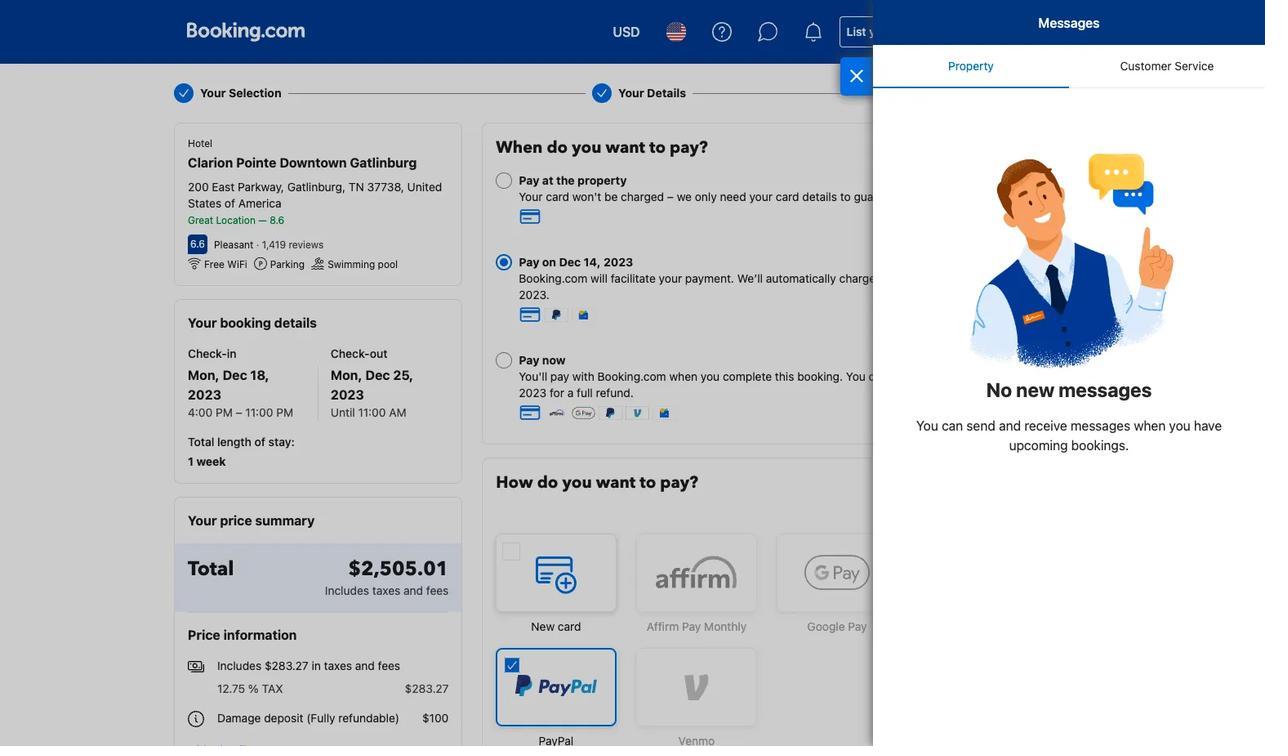 Task type: locate. For each thing, give the bounding box(es) containing it.
payment.
[[686, 271, 735, 285]]

1 vertical spatial want
[[596, 472, 636, 494]]

0 vertical spatial property
[[897, 25, 944, 38]]

1 vertical spatial 14,
[[1021, 271, 1036, 285]]

1 vertical spatial taxes
[[324, 659, 352, 673]]

your right guarantee
[[911, 190, 934, 203]]

in up (fully
[[312, 659, 321, 673]]

1 vertical spatial in
[[312, 659, 321, 673]]

check-out mon, dec 25, 2023 until 11:00 am
[[331, 346, 414, 419]]

1 vertical spatial on
[[980, 271, 993, 285]]

your for your price summary
[[188, 513, 217, 528]]

booking.com inside pay on dec 14, 2023 booking.com will facilitate your payment. we'll automatically charge your selected card on dec 14, 2023.
[[519, 271, 588, 285]]

you right how
[[563, 472, 592, 494]]

check- inside the check-in mon, dec 18, 2023 4:00 pm – 11:00 pm
[[188, 346, 227, 360]]

25,
[[393, 368, 414, 382]]

1 pay from the top
[[519, 173, 540, 187]]

you'll
[[519, 369, 548, 383]]

0 horizontal spatial includes
[[217, 659, 262, 673]]

we'll
[[738, 271, 763, 285]]

and down $2,505.01
[[404, 583, 423, 597]]

want up be
[[606, 136, 646, 159]]

pay inside pay on dec 14, 2023 booking.com will facilitate your payment. we'll automatically charge your selected card on dec 14, 2023.
[[519, 255, 540, 269]]

to inside pay at the property your card won't be charged – we only need your card details to guarantee your booking.
[[841, 190, 851, 203]]

need
[[720, 190, 747, 203]]

1 left week
[[188, 454, 194, 468]]

your right list
[[870, 25, 894, 38]]

%
[[248, 682, 259, 695]]

0 horizontal spatial in
[[227, 346, 237, 360]]

0 horizontal spatial mon,
[[188, 368, 220, 382]]

0 vertical spatial on
[[543, 255, 557, 269]]

scored 6.6 element
[[188, 235, 208, 254]]

–
[[236, 405, 242, 419]]

1 vertical spatial total
[[188, 556, 234, 583]]

your right the charge
[[879, 271, 902, 285]]

to left guarantee
[[841, 190, 851, 203]]

0 vertical spatial do
[[547, 136, 568, 159]]

mon, for mon, dec 18, 2023
[[188, 368, 220, 382]]

paypal image down refund.
[[599, 405, 623, 420]]

2 horizontal spatial card
[[954, 271, 977, 285]]

0 vertical spatial booking.com
[[519, 271, 588, 285]]

want down venmo image at the bottom of page
[[596, 472, 636, 494]]

1
[[1058, 34, 1063, 46], [188, 454, 194, 468]]

2023
[[604, 255, 634, 269], [519, 386, 547, 400], [188, 387, 221, 402], [331, 387, 364, 402]]

booking.com up refund.
[[598, 369, 667, 383]]

1 for genius level 1
[[1058, 34, 1063, 46]]

0 vertical spatial 14,
[[584, 255, 601, 269]]

summary
[[255, 513, 315, 528]]

want for how do you want to pay?
[[596, 472, 636, 494]]

total up week
[[188, 435, 214, 449]]

check-
[[188, 346, 227, 360], [331, 346, 370, 360]]

8.6
[[270, 214, 285, 226]]

in down booking
[[227, 346, 237, 360]]

$283.27 up $100
[[405, 682, 449, 695]]

will
[[591, 271, 608, 285]]

your left details
[[619, 86, 645, 100]]

property inside pay at the property your card won't be charged – we only need your card details to guarantee your booking.
[[578, 173, 627, 187]]

card right need
[[776, 190, 800, 203]]

1 total from the top
[[188, 435, 214, 449]]

0 vertical spatial want
[[606, 136, 646, 159]]

1 vertical spatial paypal image
[[599, 405, 623, 420]]

0 horizontal spatial property
[[578, 173, 627, 187]]

booking. inside pay now you'll pay with booking.com when you complete this booking. you can cancel before december 16, 2023 for a full refund.
[[798, 369, 843, 383]]

1 horizontal spatial check-
[[331, 346, 370, 360]]

1 horizontal spatial fees
[[426, 583, 449, 597]]

property up be
[[578, 173, 627, 187]]

pay
[[551, 369, 570, 383]]

1 horizontal spatial includes
[[325, 583, 369, 597]]

2023.
[[519, 288, 550, 302]]

paypal image
[[545, 307, 569, 322], [599, 405, 623, 420]]

2 vertical spatial you
[[563, 472, 592, 494]]

parking
[[270, 258, 305, 270]]

full
[[577, 386, 593, 400]]

2023 up until
[[331, 387, 364, 402]]

0 vertical spatial pay
[[519, 173, 540, 187]]

14,
[[584, 255, 601, 269], [1021, 271, 1036, 285]]

18,
[[250, 368, 269, 382]]

your left the selection
[[200, 86, 226, 100]]

price information
[[188, 628, 297, 642]]

1 horizontal spatial details
[[803, 190, 838, 203]]

do
[[547, 136, 568, 159], [537, 472, 559, 494]]

selection
[[229, 86, 282, 100]]

1 vertical spatial pay
[[519, 255, 540, 269]]

$283.27
[[265, 659, 309, 673], [405, 682, 449, 695]]

0 vertical spatial booking.
[[937, 190, 983, 203]]

1 horizontal spatial and
[[404, 583, 423, 597]]

booking.com inside pay now you'll pay with booking.com when you complete this booking. you can cancel before december 16, 2023 for a full refund.
[[598, 369, 667, 383]]

taxes up (fully
[[324, 659, 352, 673]]

card down the
[[546, 190, 570, 203]]

when
[[496, 136, 543, 159]]

2 vertical spatial pay
[[519, 353, 540, 367]]

mon, up 4:00 pm
[[188, 368, 220, 382]]

your details
[[619, 86, 687, 100]]

mon,
[[188, 368, 220, 382], [331, 368, 363, 382]]

your left price
[[188, 513, 217, 528]]

mon, inside the check-in mon, dec 18, 2023 4:00 pm – 11:00 pm
[[188, 368, 220, 382]]

pay inside pay at the property your card won't be charged – we only need your card details to guarantee your booking.
[[519, 173, 540, 187]]

when do you want to pay?
[[496, 136, 708, 159]]

0 vertical spatial you
[[572, 136, 602, 159]]

2023 down you'll
[[519, 386, 547, 400]]

on right 'selected'
[[980, 271, 993, 285]]

includes down $2,505.01
[[325, 583, 369, 597]]

check- for mon, dec 18, 2023
[[188, 346, 227, 360]]

total
[[188, 435, 214, 449], [188, 556, 234, 583]]

includes
[[325, 583, 369, 597], [217, 659, 262, 673]]

the
[[557, 173, 575, 187]]

booking.com for will
[[519, 271, 588, 285]]

dec down won't
[[559, 255, 581, 269]]

1 vertical spatial pay?
[[661, 472, 699, 494]]

2 pay from the top
[[519, 255, 540, 269]]

0 horizontal spatial booking.com
[[519, 271, 588, 285]]

dec right 'selected'
[[997, 271, 1017, 285]]

details right booking
[[274, 315, 317, 330]]

do right how
[[537, 472, 559, 494]]

2023 inside pay now you'll pay with booking.com when you complete this booking. you can cancel before december 16, 2023 for a full refund.
[[519, 386, 547, 400]]

1 vertical spatial property
[[578, 173, 627, 187]]

taxes
[[373, 583, 401, 597], [324, 659, 352, 673]]

mon, for mon, dec 25, 2023
[[331, 368, 363, 382]]

to up charged on the top of page
[[650, 136, 666, 159]]

2 check- from the left
[[331, 346, 370, 360]]

property right list
[[897, 25, 944, 38]]

do up the
[[547, 136, 568, 159]]

your left booking
[[188, 315, 217, 330]]

0 horizontal spatial on
[[543, 255, 557, 269]]

charge
[[840, 271, 876, 285]]

0 vertical spatial includes
[[325, 583, 369, 597]]

booking. right guarantee
[[937, 190, 983, 203]]

your
[[200, 86, 226, 100], [619, 86, 645, 100], [519, 190, 543, 203], [188, 315, 217, 330], [188, 513, 217, 528]]

your price summary
[[188, 513, 315, 528]]

includes up 12.75
[[217, 659, 262, 673]]

total for total length of stay: 1 week
[[188, 435, 214, 449]]

check- inside check-out mon, dec 25, 2023 until 11:00 am
[[331, 346, 370, 360]]

booking.com up 2023.
[[519, 271, 588, 285]]

your booking details
[[188, 315, 317, 330]]

2 total from the top
[[188, 556, 234, 583]]

pay inside pay now you'll pay with booking.com when you complete this booking. you can cancel before december 16, 2023 for a full refund.
[[519, 353, 540, 367]]

venmo image
[[626, 405, 650, 420]]

how do you want to pay?
[[496, 472, 699, 494]]

total inside total length of stay: 1 week
[[188, 435, 214, 449]]

0 horizontal spatial paypal image
[[545, 307, 569, 322]]

mon, up until
[[331, 368, 363, 382]]

0 horizontal spatial check-
[[188, 346, 227, 360]]

1 inside the 'schultz tara genius level 1'
[[1058, 34, 1063, 46]]

2 mon, from the left
[[331, 368, 363, 382]]

dec
[[559, 255, 581, 269], [997, 271, 1017, 285], [223, 368, 247, 382], [366, 368, 390, 382]]

to down venmo image at the bottom of page
[[640, 472, 656, 494]]

pay? for how do you want to pay?
[[661, 472, 699, 494]]

0 vertical spatial total
[[188, 435, 214, 449]]

card right 'selected'
[[954, 271, 977, 285]]

1 down tara
[[1058, 34, 1063, 46]]

mon, inside check-out mon, dec 25, 2023 until 11:00 am
[[331, 368, 363, 382]]

usd button
[[603, 12, 650, 51]]

and up refundable)
[[355, 659, 375, 673]]

0 horizontal spatial fees
[[378, 659, 401, 673]]

selected
[[906, 271, 951, 285]]

week
[[197, 454, 226, 468]]

1 vertical spatial includes
[[217, 659, 262, 673]]

1 horizontal spatial mon,
[[331, 368, 363, 382]]

reviews
[[289, 239, 324, 251]]

close image
[[850, 69, 865, 83]]

tara
[[1042, 17, 1066, 31]]

check- down booking
[[188, 346, 227, 360]]

booking.com online hotel reservations image
[[187, 22, 305, 42]]

1 vertical spatial to
[[841, 190, 851, 203]]

1 horizontal spatial taxes
[[373, 583, 401, 597]]

1 vertical spatial $283.27
[[405, 682, 449, 695]]

0 horizontal spatial and
[[355, 659, 375, 673]]

deposit
[[264, 711, 304, 725]]

2023 up facilitate at the top of the page
[[604, 255, 634, 269]]

12.75
[[217, 682, 245, 695]]

0 vertical spatial paypal image
[[545, 307, 569, 322]]

guarantee
[[854, 190, 908, 203]]

your down the at
[[519, 190, 543, 203]]

0 horizontal spatial $283.27
[[265, 659, 309, 673]]

pointe
[[236, 155, 277, 170]]

1 vertical spatial 1
[[188, 454, 194, 468]]

1 vertical spatial and
[[355, 659, 375, 673]]

0 horizontal spatial details
[[274, 315, 317, 330]]

fees down $2,505.01
[[426, 583, 449, 597]]

1 vertical spatial you
[[701, 369, 720, 383]]

to
[[650, 136, 666, 159], [841, 190, 851, 203], [640, 472, 656, 494]]

dec left "18,"
[[223, 368, 247, 382]]

1 inside total length of stay: 1 week
[[188, 454, 194, 468]]

dec inside check-out mon, dec 25, 2023 until 11:00 am
[[366, 368, 390, 382]]

0 vertical spatial in
[[227, 346, 237, 360]]

pay up 2023.
[[519, 255, 540, 269]]

pay up you'll
[[519, 353, 540, 367]]

fees up refundable)
[[378, 659, 401, 673]]

wifi
[[227, 258, 247, 270]]

you right when
[[701, 369, 720, 383]]

0 vertical spatial pay?
[[670, 136, 708, 159]]

0 vertical spatial details
[[803, 190, 838, 203]]

in
[[227, 346, 237, 360], [312, 659, 321, 673]]

includes for includes taxes and fees
[[325, 583, 369, 597]]

dec down out
[[366, 368, 390, 382]]

to for when do you want to pay?
[[650, 136, 666, 159]]

you up the
[[572, 136, 602, 159]]

total for total
[[188, 556, 234, 583]]

pay for pay on dec 14, 2023 booking.com will facilitate your payment. we'll automatically charge your selected card on dec 14, 2023.
[[519, 255, 540, 269]]

2023 up 4:00 pm
[[188, 387, 221, 402]]

taxes down $2,505.01
[[373, 583, 401, 597]]

until
[[331, 405, 355, 419]]

on up 2023.
[[543, 255, 557, 269]]

check- up until
[[331, 346, 370, 360]]

you inside pay now you'll pay with booking.com when you complete this booking. you can cancel before december 16, 2023 for a full refund.
[[701, 369, 720, 383]]

paypal image down 2023.
[[545, 307, 569, 322]]

pool
[[378, 258, 398, 270]]

information
[[224, 628, 297, 642]]

your inside pay at the property your card won't be charged – we only need your card details to guarantee your booking.
[[519, 190, 543, 203]]

includes $283.27 in taxes and fees
[[217, 659, 401, 673]]

3 pay from the top
[[519, 353, 540, 367]]

includes for includes $283.27 in taxes and fees
[[217, 659, 262, 673]]

—
[[258, 214, 267, 226]]

booking.
[[937, 190, 983, 203], [798, 369, 843, 383]]

property
[[897, 25, 944, 38], [578, 173, 627, 187]]

1 mon, from the left
[[188, 368, 220, 382]]

check- for mon, dec 25, 2023
[[331, 346, 370, 360]]

0 horizontal spatial booking.
[[798, 369, 843, 383]]

0 vertical spatial to
[[650, 136, 666, 159]]

2 vertical spatial to
[[640, 472, 656, 494]]

pay left the at
[[519, 173, 540, 187]]

$100
[[422, 711, 449, 725]]

0 horizontal spatial 1
[[188, 454, 194, 468]]

complete
[[723, 369, 772, 383]]

0 vertical spatial 1
[[1058, 34, 1063, 46]]

1 horizontal spatial booking.
[[937, 190, 983, 203]]

$283.27 up tax
[[265, 659, 309, 673]]

1 horizontal spatial booking.com
[[598, 369, 667, 383]]

total down price
[[188, 556, 234, 583]]

1 check- from the left
[[188, 346, 227, 360]]

before
[[929, 369, 963, 383]]

1 vertical spatial do
[[537, 472, 559, 494]]

1 vertical spatial booking.
[[798, 369, 843, 383]]

booking. right "this"
[[798, 369, 843, 383]]

12.75 % tax
[[217, 682, 283, 695]]

booking.com
[[519, 271, 588, 285], [598, 369, 667, 383]]

pleasant · 1,419 reviews
[[214, 239, 324, 251]]

0 horizontal spatial card
[[546, 190, 570, 203]]

your right facilitate at the top of the page
[[659, 271, 682, 285]]

genius
[[997, 34, 1029, 46]]

details left guarantee
[[803, 190, 838, 203]]

1 vertical spatial booking.com
[[598, 369, 667, 383]]

1 horizontal spatial 1
[[1058, 34, 1063, 46]]

1 horizontal spatial 14,
[[1021, 271, 1036, 285]]



Task type: vqa. For each thing, say whether or not it's contained in the screenshot.
our
no



Task type: describe. For each thing, give the bounding box(es) containing it.
hotel
[[188, 137, 213, 150]]

3
[[1004, 86, 1011, 100]]

booking. inside pay at the property your card won't be charged – we only need your card details to guarantee your booking.
[[937, 190, 983, 203]]

1 horizontal spatial on
[[980, 271, 993, 285]]

swimming
[[328, 258, 375, 270]]

you for when do you want to pay?
[[572, 136, 602, 159]]

booking.com for when
[[598, 369, 667, 383]]

you for how do you want to pay?
[[563, 472, 592, 494]]

card inside pay on dec 14, 2023 booking.com will facilitate your payment. we'll automatically charge your selected card on dec 14, 2023.
[[954, 271, 977, 285]]

0 vertical spatial $283.27
[[265, 659, 309, 673]]

out
[[370, 346, 388, 360]]

how
[[496, 472, 533, 494]]

0 horizontal spatial taxes
[[324, 659, 352, 673]]

$2,505.01
[[348, 556, 449, 583]]

free wifi
[[204, 258, 247, 270]]

won't
[[573, 190, 602, 203]]

automatically
[[766, 271, 837, 285]]

to for how do you want to pay?
[[640, 472, 656, 494]]

0 vertical spatial fees
[[426, 583, 449, 597]]

dec inside the check-in mon, dec 18, 2023 4:00 pm – 11:00 pm
[[223, 368, 247, 382]]

google pay image
[[572, 405, 596, 420]]

clarion
[[188, 155, 233, 170]]

schultz tara genius level 1
[[997, 17, 1066, 46]]

usd
[[613, 25, 640, 39]]

0 vertical spatial and
[[404, 583, 423, 597]]

pay for pay now you'll pay with booking.com when you complete this booking. you can cancel before december 16, 2023 for a full refund.
[[519, 353, 540, 367]]

schultz
[[997, 17, 1039, 31]]

do for how
[[537, 472, 559, 494]]

details inside pay at the property your card won't be charged – we only need your card details to guarantee your booking.
[[803, 190, 838, 203]]

cancel
[[891, 369, 926, 383]]

11:00 pm
[[245, 405, 293, 419]]

1 horizontal spatial $283.27
[[405, 682, 449, 695]]

your for your details
[[619, 86, 645, 100]]

pay on dec 14, 2023 booking.com will facilitate your payment. we'll automatically charge your selected card on dec 14, 2023.
[[519, 255, 1036, 302]]

2023 inside check-out mon, dec 25, 2023 until 11:00 am
[[331, 387, 364, 402]]

great
[[188, 214, 213, 226]]

rated pleasant element
[[214, 239, 254, 251]]

step
[[1053, 86, 1079, 100]]

2023 inside the check-in mon, dec 18, 2023 4:00 pm – 11:00 pm
[[188, 387, 221, 402]]

tax
[[262, 682, 283, 695]]

pay now you'll pay with booking.com when you complete this booking. you can cancel before december 16, 2023 for a full refund.
[[519, 353, 1039, 400]]

this
[[775, 369, 795, 383]]

with
[[573, 369, 595, 383]]

level
[[1031, 34, 1055, 46]]

pay for pay at the property your card won't be charged – we only need your card details to guarantee your booking.
[[519, 173, 540, 187]]

list your property link
[[840, 16, 951, 47]]

stay:
[[269, 435, 295, 449]]

1 for 1 week
[[188, 454, 194, 468]]

16,
[[1024, 369, 1039, 383]]

final step
[[1024, 86, 1079, 100]]

great location — 8.6
[[188, 214, 285, 226]]

total length of stay: 1 week
[[188, 435, 295, 468]]

·
[[256, 239, 259, 251]]

at
[[543, 173, 554, 187]]

a
[[568, 386, 574, 400]]

pay at the property your card won't be charged – we only need your card details to guarantee your booking.
[[519, 173, 983, 203]]

december
[[966, 369, 1021, 383]]

can
[[869, 369, 888, 383]]

refund.
[[596, 386, 634, 400]]

0 vertical spatial taxes
[[373, 583, 401, 597]]

you
[[846, 369, 866, 383]]

1 horizontal spatial paypal image
[[599, 405, 623, 420]]

includes taxes and fees
[[325, 583, 449, 597]]

location
[[216, 214, 256, 226]]

0 horizontal spatial 14,
[[584, 255, 601, 269]]

swimming pool
[[328, 258, 398, 270]]

do for when
[[547, 136, 568, 159]]

refundable)
[[339, 711, 400, 725]]

facilitate
[[611, 271, 656, 285]]

your selection
[[200, 86, 282, 100]]

price
[[188, 628, 220, 642]]

of
[[255, 435, 266, 449]]

11:00 am
[[358, 405, 407, 419]]

list
[[847, 25, 867, 38]]

price
[[220, 513, 252, 528]]

4:00 pm
[[188, 405, 233, 419]]

1 vertical spatial details
[[274, 315, 317, 330]]

gatlinburg
[[350, 155, 417, 170]]

1 horizontal spatial in
[[312, 659, 321, 673]]

your for your selection
[[200, 86, 226, 100]]

damage
[[217, 711, 261, 725]]

pay? for when do you want to pay?
[[670, 136, 708, 159]]

pleasant
[[214, 239, 254, 251]]

check-in mon, dec 18, 2023 4:00 pm – 11:00 pm
[[188, 346, 293, 419]]

now
[[543, 353, 566, 367]]

for
[[550, 386, 565, 400]]

want for when do you want to pay?
[[606, 136, 646, 159]]

(fully
[[307, 711, 335, 725]]

in inside the check-in mon, dec 18, 2023 4:00 pm – 11:00 pm
[[227, 346, 237, 360]]

damage deposit (fully refundable)
[[217, 711, 400, 725]]

when
[[670, 369, 698, 383]]

1 horizontal spatial card
[[776, 190, 800, 203]]

2023 inside pay on dec 14, 2023 booking.com will facilitate your payment. we'll automatically charge your selected card on dec 14, 2023.
[[604, 255, 634, 269]]

1 vertical spatial fees
[[378, 659, 401, 673]]

affirm image
[[545, 405, 569, 420]]

length
[[217, 435, 252, 449]]

final
[[1024, 86, 1050, 100]]

list your property
[[847, 25, 944, 38]]

free
[[204, 258, 225, 270]]

your right need
[[750, 190, 773, 203]]

only
[[695, 190, 717, 203]]

1 horizontal spatial property
[[897, 25, 944, 38]]

1,419
[[262, 239, 286, 251]]

clarion pointe downtown gatlinburg
[[188, 155, 417, 170]]

your for your booking details
[[188, 315, 217, 330]]

downtown
[[280, 155, 347, 170]]

booking
[[220, 315, 271, 330]]



